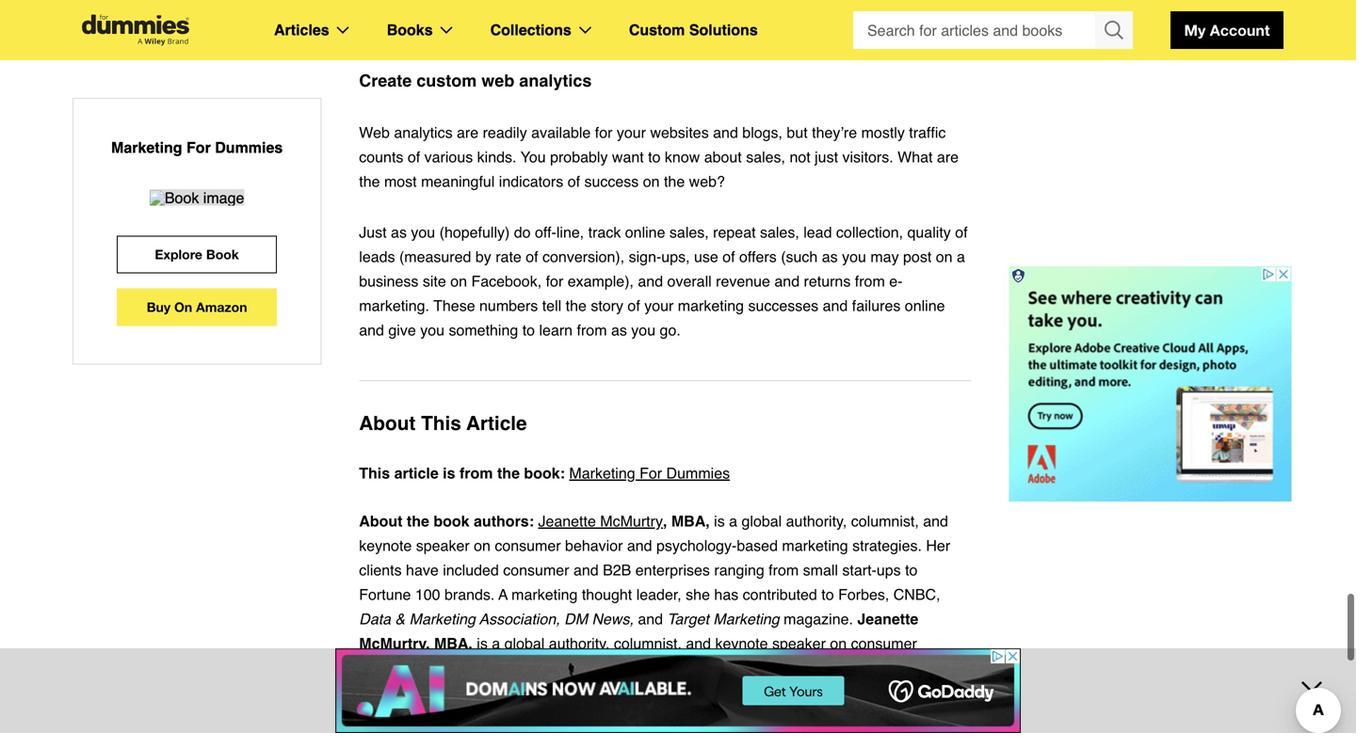 Task type: describe. For each thing, give the bounding box(es) containing it.
1 horizontal spatial as
[[611, 322, 627, 339]]

,
[[663, 513, 667, 530]]

meaningful
[[421, 173, 495, 190]]

included for is a global authority, columnist, and keynote speaker on consumer behavior and psychology-based marketing strategies. her clients have included consumer and b2b enterprises ranging from small start-ups to fortune 100 brands. a marketing thought leader, she has contributed to forbes, cnbc, data & marketing association, dm news, and target marketing magazine.
[[443, 562, 499, 579]]

leads
[[359, 248, 395, 266]]

quality
[[908, 224, 951, 241]]

articles
[[274, 21, 329, 39]]

1 horizontal spatial dummies
[[667, 465, 730, 482]]

create custom web analytics
[[359, 71, 592, 90]]

for inside the web analytics are readily available for your websites and blogs, but they're mostly traffic counts of various kinds. you probably want to know about sales, not just visitors. what are the most meaningful indicators of success on the web?
[[595, 124, 613, 141]]

ranging for is a global authority, columnist, and keynote speaker on consumer behavior and psychology-based marketing strategies. her clients have included consumer and b2b enterprises ranging from small start-ups to fortune 100 brands. a marketing thought leader, she has contributed to forbes, cnbc,
[[500, 685, 550, 702]]

story
[[591, 297, 624, 315]]

she for is a global authority, columnist, and keynote speaker on consumer behavior and psychology-based marketing strategies. her clients have included consumer and b2b enterprises ranging from small start-ups to fortune 100 brands. a marketing thought leader, she has contributed to forbes, cnbc, data & marketing association, dm news, and target marketing magazine.
[[686, 587, 710, 604]]

available
[[532, 124, 591, 141]]

enterprises for is a global authority, columnist, and keynote speaker on consumer behavior and psychology-based marketing strategies. her clients have included consumer and b2b enterprises ranging from small start-ups to fortune 100 brands. a marketing thought leader, she has contributed to forbes, cnbc, data & marketing association, dm news, and target marketing magazine.
[[636, 562, 710, 579]]

book image image
[[150, 191, 244, 206]]

business
[[359, 273, 419, 290]]

something
[[449, 322, 518, 339]]

speaker for is a global authority, columnist, and keynote speaker on consumer behavior and psychology-based marketing strategies. her clients have included consumer and b2b enterprises ranging from small start-ups to fortune 100 brands. a marketing thought leader, she has contributed to forbes, cnbc, data & marketing association, dm news, and target marketing magazine.
[[416, 538, 470, 555]]

1 horizontal spatial mba,
[[672, 513, 710, 530]]

(hopefully)
[[440, 224, 510, 241]]

explore book
[[155, 247, 239, 262]]

clients for is a global authority, columnist, and keynote speaker on consumer behavior and psychology-based marketing strategies. her clients have included consumer and b2b enterprises ranging from small start-ups to fortune 100 brands. a marketing thought leader, she has contributed to forbes, cnbc,
[[749, 660, 792, 677]]

the left book
[[407, 513, 430, 530]]

off-
[[535, 224, 557, 241]]

your inside just as you (hopefully) do off-line, track online sales, repeat sales, lead collection, quality of leads (measured by rate of conversion), sign-ups, use of offers (such as you may post on a business site on facebook, for example), and overall revenue and returns from e- marketing. these numbers tell the story of your marketing successes and failures online and give you something to learn from as you go.
[[645, 297, 674, 315]]

failures
[[852, 297, 901, 315]]

brands. for is a global authority, columnist, and keynote speaker on consumer behavior and psychology-based marketing strategies. her clients have included consumer and b2b enterprises ranging from small start-ups to fortune 100 brands. a marketing thought leader, she has contributed to forbes, cnbc, data & marketing association, dm news, and target marketing magazine.
[[445, 587, 495, 604]]

repeat
[[713, 224, 756, 241]]

0 horizontal spatial online
[[625, 224, 666, 241]]

keynote for is a global authority, columnist, and keynote speaker on consumer behavior and psychology-based marketing strategies. her clients have included consumer and b2b enterprises ranging from small start-ups to fortune 100 brands. a marketing thought leader, she has contributed to forbes, cnbc,
[[716, 636, 768, 653]]

know
[[665, 148, 700, 166]]

about for about this article
[[359, 413, 416, 435]]

conversion),
[[543, 248, 625, 266]]

the inside just as you (hopefully) do off-line, track online sales, repeat sales, lead collection, quality of leads (measured by rate of conversion), sign-ups, use of offers (such as you may post on a business site on facebook, for example), and overall revenue and returns from e- marketing. these numbers tell the story of your marketing successes and failures online and give you something to learn from as you go.
[[566, 297, 587, 315]]

just
[[359, 224, 387, 241]]

data inside is a global authority, columnist, and keynote speaker on consumer behavior and psychology-based marketing strategies. her clients have included consumer and b2b enterprises ranging from small start-ups to fortune 100 brands. a marketing thought leader, she has contributed to forbes, cnbc, data & marketing association, dm news, and target marketing magazine.
[[359, 611, 391, 628]]

create
[[359, 71, 412, 90]]

thought for is a global authority, columnist, and keynote speaker on consumer behavior and psychology-based marketing strategies. her clients have included consumer and b2b enterprises ranging from small start-ups to fortune 100 brands. a marketing thought leader, she has contributed to forbes, cnbc,
[[359, 709, 410, 726]]

she for is a global authority, columnist, and keynote speaker on consumer behavior and psychology-based marketing strategies. her clients have included consumer and b2b enterprises ranging from small start-ups to fortune 100 brands. a marketing thought leader, she has contributed to forbes, cnbc,
[[463, 709, 487, 726]]

1 horizontal spatial online
[[905, 297, 946, 315]]

start- for is a global authority, columnist, and keynote speaker on consumer behavior and psychology-based marketing strategies. her clients have included consumer and b2b enterprises ranging from small start-ups to fortune 100 brands. a marketing thought leader, she has contributed to forbes, cnbc, data & marketing association, dm news, and target marketing magazine.
[[843, 562, 877, 579]]

have for is a global authority, columnist, and keynote speaker on consumer behavior and psychology-based marketing strategies. her clients have included consumer and b2b enterprises ranging from small start-ups to fortune 100 brands. a marketing thought leader, she has contributed to forbes, cnbc, data & marketing association, dm news, and target marketing magazine.
[[406, 562, 439, 579]]

1 vertical spatial advertisement element
[[335, 649, 1021, 734]]

0 vertical spatial this
[[421, 413, 462, 435]]

her for is a global authority, columnist, and keynote speaker on consumer behavior and psychology-based marketing strategies. her clients have included consumer and b2b enterprises ranging from small start-ups to fortune 100 brands. a marketing thought leader, she has contributed to forbes, cnbc, data & marketing association, dm news, and target marketing magazine.
[[927, 538, 951, 555]]

mcmurtry,
[[359, 636, 430, 653]]

(such
[[781, 248, 818, 266]]

offers
[[740, 248, 777, 266]]

learn
[[539, 322, 573, 339]]

book:
[[524, 465, 565, 482]]

sign-
[[629, 248, 662, 266]]

do
[[514, 224, 531, 241]]

overall
[[668, 273, 712, 290]]

site
[[423, 273, 446, 290]]

jeanette mcmurtry , mba,
[[538, 513, 710, 530]]

my
[[1185, 21, 1206, 39]]

just
[[815, 148, 839, 166]]

example),
[[568, 273, 634, 290]]

marketing for dummies
[[111, 139, 283, 156]]

about this article
[[359, 413, 527, 435]]

explore
[[155, 247, 203, 262]]

analytics inside the web analytics are readily available for your websites and blogs, but they're mostly traffic counts of various kinds. you probably want to know about sales, not just visitors. what are the most meaningful indicators of success on the web?
[[394, 124, 453, 141]]

authority, for is a global authority, columnist, and keynote speaker on consumer behavior and psychology-based marketing strategies. her clients have included consumer and b2b enterprises ranging from small start-ups to fortune 100 brands. a marketing thought leader, she has contributed to forbes, cnbc,
[[549, 636, 610, 653]]

0 horizontal spatial is
[[443, 465, 456, 482]]

the left the book:
[[497, 465, 520, 482]]

a for is a global authority, columnist, and keynote speaker on consumer behavior and psychology-based marketing strategies. her clients have included consumer and b2b enterprises ranging from small start-ups to fortune 100 brands. a marketing thought leader, she has contributed to forbes, cnbc,
[[847, 685, 857, 702]]

has for is a global authority, columnist, and keynote speaker on consumer behavior and psychology-based marketing strategies. her clients have included consumer and b2b enterprises ranging from small start-ups to fortune 100 brands. a marketing thought leader, she has contributed to forbes, cnbc,
[[492, 709, 516, 726]]

the down counts
[[359, 173, 380, 190]]

100 for is a global authority, columnist, and keynote speaker on consumer behavior and psychology-based marketing strategies. her clients have included consumer and b2b enterprises ranging from small start-ups to fortune 100 brands. a marketing thought leader, she has contributed to forbes, cnbc,
[[764, 685, 789, 702]]

you
[[521, 148, 546, 166]]

logo image
[[73, 15, 199, 46]]

visitors.
[[843, 148, 894, 166]]

target
[[668, 611, 709, 628]]

not
[[790, 148, 811, 166]]

columnist, for is a global authority, columnist, and keynote speaker on consumer behavior and psychology-based marketing strategies. her clients have included consumer and b2b enterprises ranging from small start-ups to fortune 100 brands. a marketing thought leader, she has contributed to forbes, cnbc,
[[614, 636, 682, 653]]

marketing for dummies link
[[569, 462, 730, 486]]

collection,
[[837, 224, 904, 241]]

track
[[589, 224, 621, 241]]

counts
[[359, 148, 404, 166]]

included for is a global authority, columnist, and keynote speaker on consumer behavior and psychology-based marketing strategies. her clients have included consumer and b2b enterprises ranging from small start-ups to fortune 100 brands. a marketing thought leader, she has contributed to forbes, cnbc,
[[833, 660, 889, 677]]

open collections list image
[[579, 26, 592, 34]]

thought for is a global authority, columnist, and keynote speaker on consumer behavior and psychology-based marketing strategies. her clients have included consumer and b2b enterprises ranging from small start-ups to fortune 100 brands. a marketing thought leader, she has contributed to forbes, cnbc, data & marketing association, dm news, and target marketing magazine.
[[582, 587, 632, 604]]

facebook,
[[472, 273, 542, 290]]

have for is a global authority, columnist, and keynote speaker on consumer behavior and psychology-based marketing strategies. her clients have included consumer and b2b enterprises ranging from small start-ups to fortune 100 brands. a marketing thought leader, she has contributed to forbes, cnbc,
[[796, 660, 829, 677]]

on inside the web analytics are readily available for your websites and blogs, but they're mostly traffic counts of various kinds. you probably want to know about sales, not just visitors. what are the most meaningful indicators of success on the web?
[[643, 173, 660, 190]]

may
[[871, 248, 899, 266]]

what
[[898, 148, 933, 166]]

various
[[425, 148, 473, 166]]

jeanette mcmurtry link
[[538, 513, 663, 530]]

0 vertical spatial dummies
[[215, 139, 283, 156]]

about
[[705, 148, 742, 166]]

dm inside is a global authority, columnist, and keynote speaker on consumer behavior and psychology-based marketing strategies. her clients have included consumer and b2b enterprises ranging from small start-ups to fortune 100 brands. a marketing thought leader, she has contributed to forbes, cnbc, data & marketing association, dm news, and target marketing magazine.
[[565, 611, 588, 628]]

strategies. for is a global authority, columnist, and keynote speaker on consumer behavior and psychology-based marketing strategies. her clients have included consumer and b2b enterprises ranging from small start-ups to fortune 100 brands. a marketing thought leader, she has contributed to forbes, cnbc, data & marketing association, dm news, and target marketing magazine.
[[853, 538, 922, 555]]

psychology- for is a global authority, columnist, and keynote speaker on consumer behavior and psychology-based marketing strategies. her clients have included consumer and b2b enterprises ranging from small start-ups to fortune 100 brands. a marketing thought leader, she has contributed to forbes, cnbc, data & marketing association, dm news, and target marketing magazine.
[[657, 538, 737, 555]]

success
[[585, 173, 639, 190]]

the down know
[[664, 173, 685, 190]]

keynote for is a global authority, columnist, and keynote speaker on consumer behavior and psychology-based marketing strategies. her clients have included consumer and b2b enterprises ranging from small start-ups to fortune 100 brands. a marketing thought leader, she has contributed to forbes, cnbc, data & marketing association, dm news, and target marketing magazine.
[[359, 538, 412, 555]]

enterprises for is a global authority, columnist, and keynote speaker on consumer behavior and psychology-based marketing strategies. her clients have included consumer and b2b enterprises ranging from small start-ups to fortune 100 brands. a marketing thought leader, she has contributed to forbes, cnbc,
[[421, 685, 496, 702]]

give
[[389, 322, 416, 339]]

0 vertical spatial analytics
[[519, 71, 592, 90]]

0 horizontal spatial are
[[457, 124, 479, 141]]

a for is a global authority, columnist, and keynote speaker on consumer behavior and psychology-based marketing strategies. her clients have included consumer and b2b enterprises ranging from small start-ups to fortune 100 brands. a marketing thought leader, she has contributed to forbes, cnbc, data & marketing association, dm news, and target marketing magazine.
[[499, 587, 508, 604]]

readily
[[483, 124, 527, 141]]

numbers
[[480, 297, 538, 315]]

you left go.
[[632, 322, 656, 339]]

start- for is a global authority, columnist, and keynote speaker on consumer behavior and psychology-based marketing strategies. her clients have included consumer and b2b enterprises ranging from small start-ups to fortune 100 brands. a marketing thought leader, she has contributed to forbes, cnbc,
[[628, 685, 663, 702]]

amazon
[[196, 299, 247, 315]]

0 vertical spatial for
[[187, 139, 211, 156]]

rate
[[496, 248, 522, 266]]

from down story
[[577, 322, 607, 339]]

jeanette mcmurtry, mba,
[[359, 611, 919, 653]]

is for is a global authority, columnist, and keynote speaker on consumer behavior and psychology-based marketing strategies. her clients have included consumer and b2b enterprises ranging from small start-ups to fortune 100 brands. a marketing thought leader, she has contributed to forbes, cnbc, data & marketing association, dm news, and target marketing magazine.
[[714, 513, 725, 530]]

article
[[467, 413, 527, 435]]

on
[[174, 299, 192, 315]]

ups,
[[662, 248, 690, 266]]

they're
[[812, 124, 858, 141]]

you down collection,
[[842, 248, 867, 266]]

on right site
[[451, 273, 467, 290]]

dm inside the "data & marketing association, dm news,"
[[927, 709, 951, 726]]

from down article
[[460, 465, 493, 482]]

jeanette for jeanette mcmurtry, mba,
[[858, 611, 919, 628]]

go.
[[660, 322, 681, 339]]

successes
[[749, 297, 819, 315]]

by
[[476, 248, 492, 266]]

kinds.
[[477, 148, 517, 166]]

line,
[[557, 224, 584, 241]]

returns
[[804, 273, 851, 290]]

authors:
[[474, 513, 534, 530]]

news, inside is a global authority, columnist, and keynote speaker on consumer behavior and psychology-based marketing strategies. her clients have included consumer and b2b enterprises ranging from small start-ups to fortune 100 brands. a marketing thought leader, she has contributed to forbes, cnbc, data & marketing association, dm news, and target marketing magazine.
[[592, 611, 634, 628]]

sales, up ups,
[[670, 224, 709, 241]]

my account link
[[1171, 11, 1284, 49]]

this article is from the book: marketing for dummies
[[359, 465, 730, 482]]

book
[[434, 513, 470, 530]]

behavior for is a global authority, columnist, and keynote speaker on consumer behavior and psychology-based marketing strategies. her clients have included consumer and b2b enterprises ranging from small start-ups to fortune 100 brands. a marketing thought leader, she has contributed to forbes, cnbc, data & marketing association, dm news, and target marketing magazine.
[[565, 538, 623, 555]]

forbes, for is a global authority, columnist, and keynote speaker on consumer behavior and psychology-based marketing strategies. her clients have included consumer and b2b enterprises ranging from small start-ups to fortune 100 brands. a marketing thought leader, she has contributed to forbes, cnbc, data & marketing association, dm news, and target marketing magazine.
[[839, 587, 890, 604]]

1 vertical spatial for
[[640, 465, 662, 482]]

has for is a global authority, columnist, and keynote speaker on consumer behavior and psychology-based marketing strategies. her clients have included consumer and b2b enterprises ranging from small start-ups to fortune 100 brands. a marketing thought leader, she has contributed to forbes, cnbc, data & marketing association, dm news, and target marketing magazine.
[[715, 587, 739, 604]]

indicators
[[499, 173, 564, 190]]

solutions
[[690, 21, 758, 39]]

association, inside the "data & marketing association, dm news,"
[[842, 709, 923, 726]]

to inside the web analytics are readily available for your websites and blogs, but they're mostly traffic counts of various kinds. you probably want to know about sales, not just visitors. what are the most meaningful indicators of success on the web?
[[648, 148, 661, 166]]



Task type: vqa. For each thing, say whether or not it's contained in the screenshot.
1st FOR THE COLLEGE BOUND link from the bottom
no



Task type: locate. For each thing, give the bounding box(es) containing it.
marketing.
[[359, 297, 430, 315]]

1 horizontal spatial this
[[421, 413, 462, 435]]

brands.
[[445, 587, 495, 604], [793, 685, 844, 702]]

just as you (hopefully) do off-line, track online sales, repeat sales, lead collection, quality of leads (measured by rate of conversion), sign-ups, use of offers (such as you may post on a business site on facebook, for example), and overall revenue and returns from e- marketing. these numbers tell the story of your marketing successes and failures online and give you something to learn from as you go.
[[359, 224, 968, 339]]

0 vertical spatial keynote
[[359, 538, 412, 555]]

ups
[[877, 562, 901, 579], [663, 685, 687, 702]]

1 horizontal spatial small
[[803, 562, 839, 579]]

1 vertical spatial columnist,
[[614, 636, 682, 653]]

about for about the book authors:
[[359, 513, 403, 530]]

b2b inside is a global authority, columnist, and keynote speaker on consumer behavior and psychology-based marketing strategies. her clients have included consumer and b2b enterprises ranging from small start-ups to fortune 100 brands. a marketing thought leader, she has contributed to forbes, cnbc, data & marketing association, dm news, and target marketing magazine.
[[603, 562, 632, 579]]

speaker down magazine.
[[773, 636, 826, 653]]

speaker for is a global authority, columnist, and keynote speaker on consumer behavior and psychology-based marketing strategies. her clients have included consumer and b2b enterprises ranging from small start-ups to fortune 100 brands. a marketing thought leader, she has contributed to forbes, cnbc,
[[773, 636, 826, 653]]

1 vertical spatial ranging
[[500, 685, 550, 702]]

keynote inside is a global authority, columnist, and keynote speaker on consumer behavior and psychology-based marketing strategies. her clients have included consumer and b2b enterprises ranging from small start-ups to fortune 100 brands. a marketing thought leader, she has contributed to forbes, cnbc,
[[716, 636, 768, 653]]

dummies up ,
[[667, 465, 730, 482]]

100
[[415, 587, 441, 604], [764, 685, 789, 702]]

global inside is a global authority, columnist, and keynote speaker on consumer behavior and psychology-based marketing strategies. her clients have included consumer and b2b enterprises ranging from small start-ups to fortune 100 brands. a marketing thought leader, she has contributed to forbes, cnbc, data & marketing association, dm news, and target marketing magazine.
[[742, 513, 782, 530]]

2 horizontal spatial is
[[714, 513, 725, 530]]

analytics
[[519, 71, 592, 90], [394, 124, 453, 141]]

authority,
[[786, 513, 847, 530], [549, 636, 610, 653]]

2 vertical spatial a
[[492, 636, 501, 653]]

open article categories image
[[337, 26, 349, 34]]

online up sign- at top left
[[625, 224, 666, 241]]

&
[[395, 611, 405, 628], [758, 709, 768, 726]]

0 horizontal spatial she
[[463, 709, 487, 726]]

buy on amazon link
[[117, 289, 277, 326]]

ranging for is a global authority, columnist, and keynote speaker on consumer behavior and psychology-based marketing strategies. her clients have included consumer and b2b enterprises ranging from small start-ups to fortune 100 brands. a marketing thought leader, she has contributed to forbes, cnbc, data & marketing association, dm news, and target marketing magazine.
[[715, 562, 765, 579]]

0 vertical spatial her
[[927, 538, 951, 555]]

online
[[625, 224, 666, 241], [905, 297, 946, 315]]

1 vertical spatial based
[[531, 660, 572, 677]]

forbes, up magazine.
[[839, 587, 890, 604]]

have inside is a global authority, columnist, and keynote speaker on consumer behavior and psychology-based marketing strategies. her clients have included consumer and b2b enterprises ranging from small start-ups to fortune 100 brands. a marketing thought leader, she has contributed to forbes, cnbc, data & marketing association, dm news, and target marketing magazine.
[[406, 562, 439, 579]]

& inside the "data & marketing association, dm news,"
[[758, 709, 768, 726]]

jeanette inside jeanette mcmurtry, mba,
[[858, 611, 919, 628]]

speaker inside is a global authority, columnist, and keynote speaker on consumer behavior and psychology-based marketing strategies. her clients have included consumer and b2b enterprises ranging from small start-ups to fortune 100 brands. a marketing thought leader, she has contributed to forbes, cnbc,
[[773, 636, 826, 653]]

1 vertical spatial is
[[714, 513, 725, 530]]

marketing inside just as you (hopefully) do off-line, track online sales, repeat sales, lead collection, quality of leads (measured by rate of conversion), sign-ups, use of offers (such as you may post on a business site on facebook, for example), and overall revenue and returns from e- marketing. these numbers tell the story of your marketing successes and failures online and give you something to learn from as you go.
[[678, 297, 744, 315]]

a inside is a global authority, columnist, and keynote speaker on consumer behavior and psychology-based marketing strategies. her clients have included consumer and b2b enterprises ranging from small start-ups to fortune 100 brands. a marketing thought leader, she has contributed to forbes, cnbc,
[[492, 636, 501, 653]]

0 horizontal spatial brands.
[[445, 587, 495, 604]]

data inside the "data & marketing association, dm news,"
[[722, 709, 754, 726]]

cnbc,
[[894, 587, 941, 604], [671, 709, 718, 726]]

0 vertical spatial &
[[395, 611, 405, 628]]

from inside is a global authority, columnist, and keynote speaker on consumer behavior and psychology-based marketing strategies. her clients have included consumer and b2b enterprises ranging from small start-ups to fortune 100 brands. a marketing thought leader, she has contributed to forbes, cnbc,
[[555, 685, 585, 702]]

of right "rate"
[[526, 248, 539, 266]]

included down magazine.
[[833, 660, 889, 677]]

jeanette for jeanette mcmurtry , mba,
[[538, 513, 596, 530]]

0 vertical spatial authority,
[[786, 513, 847, 530]]

consumer
[[495, 538, 561, 555], [503, 562, 570, 579], [851, 636, 918, 653], [893, 660, 959, 677]]

use
[[694, 248, 719, 266]]

& inside is a global authority, columnist, and keynote speaker on consumer behavior and psychology-based marketing strategies. her clients have included consumer and b2b enterprises ranging from small start-ups to fortune 100 brands. a marketing thought leader, she has contributed to forbes, cnbc, data & marketing association, dm news, and target marketing magazine.
[[395, 611, 405, 628]]

marketing
[[111, 139, 182, 156], [569, 465, 636, 482], [410, 611, 476, 628], [714, 611, 780, 628], [772, 709, 839, 726]]

association, inside is a global authority, columnist, and keynote speaker on consumer behavior and psychology-based marketing strategies. her clients have included consumer and b2b enterprises ranging from small start-ups to fortune 100 brands. a marketing thought leader, she has contributed to forbes, cnbc, data & marketing association, dm news, and target marketing magazine.
[[479, 611, 560, 628]]

from up magazine.
[[769, 562, 799, 579]]

behavior for is a global authority, columnist, and keynote speaker on consumer behavior and psychology-based marketing strategies. her clients have included consumer and b2b enterprises ranging from small start-ups to fortune 100 brands. a marketing thought leader, she has contributed to forbes, cnbc,
[[359, 660, 417, 677]]

contributed
[[743, 587, 818, 604], [520, 709, 595, 726]]

e-
[[890, 273, 903, 290]]

1 horizontal spatial she
[[686, 587, 710, 604]]

brands. inside is a global authority, columnist, and keynote speaker on consumer behavior and psychology-based marketing strategies. her clients have included consumer and b2b enterprises ranging from small start-ups to fortune 100 brands. a marketing thought leader, she has contributed to forbes, cnbc, data & marketing association, dm news, and target marketing magazine.
[[445, 587, 495, 604]]

to inside just as you (hopefully) do off-line, track online sales, repeat sales, lead collection, quality of leads (measured by rate of conversion), sign-ups, use of offers (such as you may post on a business site on facebook, for example), and overall revenue and returns from e- marketing. these numbers tell the story of your marketing successes and failures online and give you something to learn from as you go.
[[523, 322, 535, 339]]

she inside is a global authority, columnist, and keynote speaker on consumer behavior and psychology-based marketing strategies. her clients have included consumer and b2b enterprises ranging from small start-ups to fortune 100 brands. a marketing thought leader, she has contributed to forbes, cnbc,
[[463, 709, 487, 726]]

100 inside is a global authority, columnist, and keynote speaker on consumer behavior and psychology-based marketing strategies. her clients have included consumer and b2b enterprises ranging from small start-ups to fortune 100 brands. a marketing thought leader, she has contributed to forbes, cnbc, data & marketing association, dm news, and target marketing magazine.
[[415, 587, 441, 604]]

news, inside the "data & marketing association, dm news,"
[[359, 734, 401, 734]]

clients inside is a global authority, columnist, and keynote speaker on consumer behavior and psychology-based marketing strategies. her clients have included consumer and b2b enterprises ranging from small start-ups to fortune 100 brands. a marketing thought leader, she has contributed to forbes, cnbc,
[[749, 660, 792, 677]]

a inside is a global authority, columnist, and keynote speaker on consumer behavior and psychology-based marketing strategies. her clients have included consumer and b2b enterprises ranging from small start-ups to fortune 100 brands. a marketing thought leader, she has contributed to forbes, cnbc, data & marketing association, dm news, and target marketing magazine.
[[729, 513, 738, 530]]

0 horizontal spatial jeanette
[[538, 513, 596, 530]]

behavior down jeanette mcmurtry "link"
[[565, 538, 623, 555]]

ups for is a global authority, columnist, and keynote speaker on consumer behavior and psychology-based marketing strategies. her clients have included consumer and b2b enterprises ranging from small start-ups to fortune 100 brands. a marketing thought leader, she has contributed to forbes, cnbc, data & marketing association, dm news, and target marketing magazine.
[[877, 562, 901, 579]]

contributed inside is a global authority, columnist, and keynote speaker on consumer behavior and psychology-based marketing strategies. her clients have included consumer and b2b enterprises ranging from small start-ups to fortune 100 brands. a marketing thought leader, she has contributed to forbes, cnbc,
[[520, 709, 595, 726]]

100 for is a global authority, columnist, and keynote speaker on consumer behavior and psychology-based marketing strategies. her clients have included consumer and b2b enterprises ranging from small start-ups to fortune 100 brands. a marketing thought leader, she has contributed to forbes, cnbc, data & marketing association, dm news, and target marketing magazine.
[[415, 587, 441, 604]]

behavior inside is a global authority, columnist, and keynote speaker on consumer behavior and psychology-based marketing strategies. her clients have included consumer and b2b enterprises ranging from small start-ups to fortune 100 brands. a marketing thought leader, she has contributed to forbes, cnbc,
[[359, 660, 417, 677]]

1 vertical spatial she
[[463, 709, 487, 726]]

have down magazine.
[[796, 660, 829, 677]]

columnist, for is a global authority, columnist, and keynote speaker on consumer behavior and psychology-based marketing strategies. her clients have included consumer and b2b enterprises ranging from small start-ups to fortune 100 brands. a marketing thought leader, she has contributed to forbes, cnbc, data & marketing association, dm news, and target marketing magazine.
[[852, 513, 919, 530]]

her inside is a global authority, columnist, and keynote speaker on consumer behavior and psychology-based marketing strategies. her clients have included consumer and b2b enterprises ranging from small start-ups to fortune 100 brands. a marketing thought leader, she has contributed to forbes, cnbc, data & marketing association, dm news, and target marketing magazine.
[[927, 538, 951, 555]]

1 horizontal spatial global
[[742, 513, 782, 530]]

0 horizontal spatial columnist,
[[614, 636, 682, 653]]

start-
[[843, 562, 877, 579], [628, 685, 663, 702]]

0 vertical spatial your
[[617, 124, 646, 141]]

0 vertical spatial speaker
[[416, 538, 470, 555]]

sales, down blogs,
[[746, 148, 786, 166]]

1 horizontal spatial 100
[[764, 685, 789, 702]]

brands. for is a global authority, columnist, and keynote speaker on consumer behavior and psychology-based marketing strategies. her clients have included consumer and b2b enterprises ranging from small start-ups to fortune 100 brands. a marketing thought leader, she has contributed to forbes, cnbc,
[[793, 685, 844, 702]]

on
[[643, 173, 660, 190], [936, 248, 953, 266], [451, 273, 467, 290], [474, 538, 491, 555], [830, 636, 847, 653]]

enterprises inside is a global authority, columnist, and keynote speaker on consumer behavior and psychology-based marketing strategies. her clients have included consumer and b2b enterprises ranging from small start-ups to fortune 100 brands. a marketing thought leader, she has contributed to forbes, cnbc, data & marketing association, dm news, and target marketing magazine.
[[636, 562, 710, 579]]

group
[[854, 11, 1134, 49]]

behavior down mcmurtry,
[[359, 660, 417, 677]]

leader, up the "target"
[[637, 587, 682, 604]]

small inside is a global authority, columnist, and keynote speaker on consumer behavior and psychology-based marketing strategies. her clients have included consumer and b2b enterprises ranging from small start-ups to fortune 100 brands. a marketing thought leader, she has contributed to forbes, cnbc,
[[589, 685, 624, 702]]

1 vertical spatial behavior
[[359, 660, 417, 677]]

a inside is a global authority, columnist, and keynote speaker on consumer behavior and psychology-based marketing strategies. her clients have included consumer and b2b enterprises ranging from small start-ups to fortune 100 brands. a marketing thought leader, she has contributed to forbes, cnbc, data & marketing association, dm news, and target marketing magazine.
[[499, 587, 508, 604]]

online right failures
[[905, 297, 946, 315]]

a for is a global authority, columnist, and keynote speaker on consumer behavior and psychology-based marketing strategies. her clients have included consumer and b2b enterprises ranging from small start-ups to fortune 100 brands. a marketing thought leader, she has contributed to forbes, cnbc,
[[492, 636, 501, 653]]

marketing inside the "data & marketing association, dm news,"
[[772, 709, 839, 726]]

brands. inside is a global authority, columnist, and keynote speaker on consumer behavior and psychology-based marketing strategies. her clients have included consumer and b2b enterprises ranging from small start-ups to fortune 100 brands. a marketing thought leader, she has contributed to forbes, cnbc,
[[793, 685, 844, 702]]

0 horizontal spatial small
[[589, 685, 624, 702]]

forbes, inside is a global authority, columnist, and keynote speaker on consumer behavior and psychology-based marketing strategies. her clients have included consumer and b2b enterprises ranging from small start-ups to fortune 100 brands. a marketing thought leader, she has contributed to forbes, cnbc, data & marketing association, dm news, and target marketing magazine.
[[839, 587, 890, 604]]

1 horizontal spatial thought
[[582, 587, 632, 604]]

close this dialog image
[[1329, 657, 1347, 676]]

b2b inside is a global authority, columnist, and keynote speaker on consumer behavior and psychology-based marketing strategies. her clients have included consumer and b2b enterprises ranging from small start-ups to fortune 100 brands. a marketing thought leader, she has contributed to forbes, cnbc,
[[389, 685, 417, 702]]

clients for is a global authority, columnist, and keynote speaker on consumer behavior and psychology-based marketing strategies. her clients have included consumer and b2b enterprises ranging from small start-ups to fortune 100 brands. a marketing thought leader, she has contributed to forbes, cnbc, data & marketing association, dm news, and target marketing magazine.
[[359, 562, 402, 579]]

included down book
[[443, 562, 499, 579]]

the right tell
[[566, 297, 587, 315]]

start- up the "data & marketing association, dm news," on the bottom of page
[[628, 685, 663, 702]]

0 horizontal spatial enterprises
[[421, 685, 496, 702]]

1 vertical spatial your
[[645, 297, 674, 315]]

your up go.
[[645, 297, 674, 315]]

traffic
[[909, 124, 946, 141]]

0 horizontal spatial mba,
[[434, 636, 473, 653]]

brands. down book
[[445, 587, 495, 604]]

forbes, for is a global authority, columnist, and keynote speaker on consumer behavior and psychology-based marketing strategies. her clients have included consumer and b2b enterprises ranging from small start-ups to fortune 100 brands. a marketing thought leader, she has contributed to forbes, cnbc,
[[616, 709, 667, 726]]

your up want
[[617, 124, 646, 141]]

0 horizontal spatial included
[[443, 562, 499, 579]]

0 vertical spatial association,
[[479, 611, 560, 628]]

tell
[[542, 297, 562, 315]]

0 vertical spatial advertisement element
[[1010, 267, 1292, 502]]

start- inside is a global authority, columnist, and keynote speaker on consumer behavior and psychology-based marketing strategies. her clients have included consumer and b2b enterprises ranging from small start-ups to fortune 100 brands. a marketing thought leader, she has contributed to forbes, cnbc, data & marketing association, dm news, and target marketing magazine.
[[843, 562, 877, 579]]

start- up magazine.
[[843, 562, 877, 579]]

of
[[408, 148, 420, 166], [568, 173, 580, 190], [956, 224, 968, 241], [526, 248, 539, 266], [723, 248, 735, 266], [628, 297, 641, 315]]

0 vertical spatial forbes,
[[839, 587, 890, 604]]

0 horizontal spatial start-
[[628, 685, 663, 702]]

fortune for is a global authority, columnist, and keynote speaker on consumer behavior and psychology-based marketing strategies. her clients have included consumer and b2b enterprises ranging from small start-ups to fortune 100 brands. a marketing thought leader, she has contributed to forbes, cnbc, data & marketing association, dm news, and target marketing magazine.
[[359, 587, 411, 604]]

about down article
[[359, 513, 403, 530]]

on down magazine.
[[830, 636, 847, 653]]

of up most
[[408, 148, 420, 166]]

forbes, inside is a global authority, columnist, and keynote speaker on consumer behavior and psychology-based marketing strategies. her clients have included consumer and b2b enterprises ranging from small start-ups to fortune 100 brands. a marketing thought leader, she has contributed to forbes, cnbc,
[[616, 709, 667, 726]]

analytics up various
[[394, 124, 453, 141]]

clients up mcmurtry,
[[359, 562, 402, 579]]

contributed for is a global authority, columnist, and keynote speaker on consumer behavior and psychology-based marketing strategies. her clients have included consumer and b2b enterprises ranging from small start-ups to fortune 100 brands. a marketing thought leader, she has contributed to forbes, cnbc,
[[520, 709, 595, 726]]

small inside is a global authority, columnist, and keynote speaker on consumer behavior and psychology-based marketing strategies. her clients have included consumer and b2b enterprises ranging from small start-ups to fortune 100 brands. a marketing thought leader, she has contributed to forbes, cnbc, data & marketing association, dm news, and target marketing magazine.
[[803, 562, 839, 579]]

on down authors:
[[474, 538, 491, 555]]

thought down mcmurtry,
[[359, 709, 410, 726]]

ranging
[[715, 562, 765, 579], [500, 685, 550, 702]]

0 vertical spatial behavior
[[565, 538, 623, 555]]

1 vertical spatial psychology-
[[451, 660, 531, 677]]

small
[[803, 562, 839, 579], [589, 685, 624, 702]]

from up the "data & marketing association, dm news," on the bottom of page
[[555, 685, 585, 702]]

your inside the web analytics are readily available for your websites and blogs, but they're mostly traffic counts of various kinds. you probably want to know about sales, not just visitors. what are the most meaningful indicators of success on the web?
[[617, 124, 646, 141]]

but
[[787, 124, 808, 141]]

brands. down magazine.
[[793, 685, 844, 702]]

1 vertical spatial this
[[359, 465, 390, 482]]

thought inside is a global authority, columnist, and keynote speaker on consumer behavior and psychology-based marketing strategies. her clients have included consumer and b2b enterprises ranging from small start-ups to fortune 100 brands. a marketing thought leader, she has contributed to forbes, cnbc,
[[359, 709, 410, 726]]

on down want
[[643, 173, 660, 190]]

100 inside is a global authority, columnist, and keynote speaker on consumer behavior and psychology-based marketing strategies. her clients have included consumer and b2b enterprises ranging from small start-ups to fortune 100 brands. a marketing thought leader, she has contributed to forbes, cnbc,
[[764, 685, 789, 702]]

global inside is a global authority, columnist, and keynote speaker on consumer behavior and psychology-based marketing strategies. her clients have included consumer and b2b enterprises ranging from small start-ups to fortune 100 brands. a marketing thought leader, she has contributed to forbes, cnbc,
[[505, 636, 545, 653]]

authority, for is a global authority, columnist, and keynote speaker on consumer behavior and psychology-based marketing strategies. her clients have included consumer and b2b enterprises ranging from small start-ups to fortune 100 brands. a marketing thought leader, she has contributed to forbes, cnbc, data & marketing association, dm news, and target marketing magazine.
[[786, 513, 847, 530]]

0 horizontal spatial fortune
[[359, 587, 411, 604]]

0 vertical spatial a
[[499, 587, 508, 604]]

a down authors:
[[499, 587, 508, 604]]

is inside is a global authority, columnist, and keynote speaker on consumer behavior and psychology-based marketing strategies. her clients have included consumer and b2b enterprises ranging from small start-ups to fortune 100 brands. a marketing thought leader, she has contributed to forbes, cnbc,
[[477, 636, 488, 653]]

blogs,
[[743, 124, 783, 141]]

0 vertical spatial leader,
[[637, 587, 682, 604]]

news, down mcmurtry,
[[359, 734, 401, 734]]

included inside is a global authority, columnist, and keynote speaker on consumer behavior and psychology-based marketing strategies. her clients have included consumer and b2b enterprises ranging from small start-ups to fortune 100 brands. a marketing thought leader, she has contributed to forbes, cnbc,
[[833, 660, 889, 677]]

0 vertical spatial data
[[359, 611, 391, 628]]

0 vertical spatial strategies.
[[853, 538, 922, 555]]

0 vertical spatial jeanette
[[538, 513, 596, 530]]

mba, inside jeanette mcmurtry, mba,
[[434, 636, 473, 653]]

cnbc, inside is a global authority, columnist, and keynote speaker on consumer behavior and psychology-based marketing strategies. her clients have included consumer and b2b enterprises ranging from small start-ups to fortune 100 brands. a marketing thought leader, she has contributed to forbes, cnbc, data & marketing association, dm news, and target marketing magazine.
[[894, 587, 941, 604]]

leader, inside is a global authority, columnist, and keynote speaker on consumer behavior and psychology-based marketing strategies. her clients have included consumer and b2b enterprises ranging from small start-ups to fortune 100 brands. a marketing thought leader, she has contributed to forbes, cnbc, data & marketing association, dm news, and target marketing magazine.
[[637, 587, 682, 604]]

based for is a global authority, columnist, and keynote speaker on consumer behavior and psychology-based marketing strategies. her clients have included consumer and b2b enterprises ranging from small start-ups to fortune 100 brands. a marketing thought leader, she has contributed to forbes, cnbc, data & marketing association, dm news, and target marketing magazine.
[[737, 538, 778, 555]]

1 horizontal spatial fortune
[[708, 685, 760, 702]]

psychology- for is a global authority, columnist, and keynote speaker on consumer behavior and psychology-based marketing strategies. her clients have included consumer and b2b enterprises ranging from small start-ups to fortune 100 brands. a marketing thought leader, she has contributed to forbes, cnbc,
[[451, 660, 531, 677]]

100 up mcmurtry,
[[415, 587, 441, 604]]

web analytics are readily available for your websites and blogs, but they're mostly traffic counts of various kinds. you probably want to know about sales, not just visitors. what are the most meaningful indicators of success on the web?
[[359, 124, 959, 190]]

enterprises
[[636, 562, 710, 579], [421, 685, 496, 702]]

ranging inside is a global authority, columnist, and keynote speaker on consumer behavior and psychology-based marketing strategies. her clients have included consumer and b2b enterprises ranging from small start-ups to fortune 100 brands. a marketing thought leader, she has contributed to forbes, cnbc, data & marketing association, dm news, and target marketing magazine.
[[715, 562, 765, 579]]

jeanette right magazine.
[[858, 611, 919, 628]]

0 vertical spatial as
[[391, 224, 407, 241]]

1 horizontal spatial for
[[640, 465, 662, 482]]

0 vertical spatial about
[[359, 413, 416, 435]]

and
[[713, 124, 739, 141], [638, 273, 663, 290], [775, 273, 800, 290], [823, 297, 848, 315], [359, 322, 384, 339], [924, 513, 949, 530], [627, 538, 653, 555], [574, 562, 599, 579], [638, 611, 663, 628], [686, 636, 711, 653], [421, 660, 446, 677], [359, 685, 384, 702]]

small up the "data & marketing association, dm news," on the bottom of page
[[589, 685, 624, 702]]

enterprises down mcmurtry,
[[421, 685, 496, 702]]

2 horizontal spatial a
[[957, 248, 966, 266]]

association,
[[479, 611, 560, 628], [842, 709, 923, 726]]

leader,
[[637, 587, 682, 604], [414, 709, 459, 726]]

has inside is a global authority, columnist, and keynote speaker on consumer behavior and psychology-based marketing strategies. her clients have included consumer and b2b enterprises ranging from small start-ups to fortune 100 brands. a marketing thought leader, she has contributed to forbes, cnbc, data & marketing association, dm news, and target marketing magazine.
[[715, 587, 739, 604]]

web
[[359, 124, 390, 141]]

fortune for is a global authority, columnist, and keynote speaker on consumer behavior and psychology-based marketing strategies. her clients have included consumer and b2b enterprises ranging from small start-ups to fortune 100 brands. a marketing thought leader, she has contributed to forbes, cnbc,
[[708, 685, 760, 702]]

for up want
[[595, 124, 613, 141]]

custom
[[417, 71, 477, 90]]

authority, inside is a global authority, columnist, and keynote speaker on consumer behavior and psychology-based marketing strategies. her clients have included consumer and b2b enterprises ranging from small start-ups to fortune 100 brands. a marketing thought leader, she has contributed to forbes, cnbc,
[[549, 636, 610, 653]]

1 horizontal spatial ranging
[[715, 562, 765, 579]]

explore book link
[[117, 236, 277, 274]]

open book categories image
[[441, 26, 453, 34]]

1 horizontal spatial have
[[796, 660, 829, 677]]

custom solutions link
[[629, 18, 758, 42]]

buy on amazon
[[147, 299, 247, 315]]

psychology- inside is a global authority, columnist, and keynote speaker on consumer behavior and psychology-based marketing strategies. her clients have included consumer and b2b enterprises ranging from small start-ups to fortune 100 brands. a marketing thought leader, she has contributed to forbes, cnbc,
[[451, 660, 531, 677]]

0 vertical spatial clients
[[359, 562, 402, 579]]

strategies. inside is a global authority, columnist, and keynote speaker on consumer behavior and psychology-based marketing strategies. her clients have included consumer and b2b enterprises ranging from small start-ups to fortune 100 brands. a marketing thought leader, she has contributed to forbes, cnbc,
[[647, 660, 716, 677]]

0 horizontal spatial cnbc,
[[671, 709, 718, 726]]

1 vertical spatial data
[[722, 709, 754, 726]]

of right use
[[723, 248, 735, 266]]

0 horizontal spatial b2b
[[389, 685, 417, 702]]

0 vertical spatial news,
[[592, 611, 634, 628]]

from up failures
[[855, 273, 885, 290]]

small up magazine.
[[803, 562, 839, 579]]

as right just
[[391, 224, 407, 241]]

this
[[421, 413, 462, 435], [359, 465, 390, 482]]

have inside is a global authority, columnist, and keynote speaker on consumer behavior and psychology-based marketing strategies. her clients have included consumer and b2b enterprises ranging from small start-ups to fortune 100 brands. a marketing thought leader, she has contributed to forbes, cnbc,
[[796, 660, 829, 677]]

fortune up the "data & marketing association, dm news," on the bottom of page
[[708, 685, 760, 702]]

my account
[[1185, 21, 1271, 39]]

contributed for is a global authority, columnist, and keynote speaker on consumer behavior and psychology-based marketing strategies. her clients have included consumer and b2b enterprises ranging from small start-ups to fortune 100 brands. a marketing thought leader, she has contributed to forbes, cnbc, data & marketing association, dm news, and target marketing magazine.
[[743, 587, 818, 604]]

fortune inside is a global authority, columnist, and keynote speaker on consumer behavior and psychology-based marketing strategies. her clients have included consumer and b2b enterprises ranging from small start-ups to fortune 100 brands. a marketing thought leader, she has contributed to forbes, cnbc, data & marketing association, dm news, and target marketing magazine.
[[359, 587, 411, 604]]

b2b for is a global authority, columnist, and keynote speaker on consumer behavior and psychology-based marketing strategies. her clients have included consumer and b2b enterprises ranging from small start-ups to fortune 100 brands. a marketing thought leader, she has contributed to forbes, cnbc,
[[389, 685, 417, 702]]

advertisement element
[[1010, 267, 1292, 502], [335, 649, 1021, 734]]

she inside is a global authority, columnist, and keynote speaker on consumer behavior and psychology-based marketing strategies. her clients have included consumer and b2b enterprises ranging from small start-ups to fortune 100 brands. a marketing thought leader, she has contributed to forbes, cnbc, data & marketing association, dm news, and target marketing magazine.
[[686, 587, 710, 604]]

analytics up available
[[519, 71, 592, 90]]

is a global authority, columnist, and keynote speaker on consumer behavior and psychology-based marketing strategies. her clients have included consumer and b2b enterprises ranging from small start-ups to fortune 100 brands. a marketing thought leader, she has contributed to forbes, cnbc,
[[359, 636, 959, 726]]

news, left the "target"
[[592, 611, 634, 628]]

0 horizontal spatial association,
[[479, 611, 560, 628]]

strategies. inside is a global authority, columnist, and keynote speaker on consumer behavior and psychology-based marketing strategies. her clients have included consumer and b2b enterprises ranging from small start-ups to fortune 100 brands. a marketing thought leader, she has contributed to forbes, cnbc, data & marketing association, dm news, and target marketing magazine.
[[853, 538, 922, 555]]

0 vertical spatial enterprises
[[636, 562, 710, 579]]

thought
[[582, 587, 632, 604], [359, 709, 410, 726]]

b2b down mcmurtry,
[[389, 685, 417, 702]]

sales, inside the web analytics are readily available for your websites and blogs, but they're mostly traffic counts of various kinds. you probably want to know about sales, not just visitors. what are the most meaningful indicators of success on the web?
[[746, 148, 786, 166]]

from inside is a global authority, columnist, and keynote speaker on consumer behavior and psychology-based marketing strategies. her clients have included consumer and b2b enterprises ranging from small start-ups to fortune 100 brands. a marketing thought leader, she has contributed to forbes, cnbc, data & marketing association, dm news, and target marketing magazine.
[[769, 562, 799, 579]]

as down story
[[611, 322, 627, 339]]

has
[[715, 587, 739, 604], [492, 709, 516, 726]]

as up returns
[[822, 248, 838, 266]]

authority, inside is a global authority, columnist, and keynote speaker on consumer behavior and psychology-based marketing strategies. her clients have included consumer and b2b enterprises ranging from small start-ups to fortune 100 brands. a marketing thought leader, she has contributed to forbes, cnbc, data & marketing association, dm news, and target marketing magazine.
[[786, 513, 847, 530]]

1 vertical spatial online
[[905, 297, 946, 315]]

1 about from the top
[[359, 413, 416, 435]]

1 vertical spatial dm
[[927, 709, 951, 726]]

keynote inside is a global authority, columnist, and keynote speaker on consumer behavior and psychology-based marketing strategies. her clients have included consumer and b2b enterprises ranging from small start-ups to fortune 100 brands. a marketing thought leader, she has contributed to forbes, cnbc, data & marketing association, dm news, and target marketing magazine.
[[359, 538, 412, 555]]

you right give
[[420, 322, 445, 339]]

clients down magazine.
[[749, 660, 792, 677]]

0 horizontal spatial keynote
[[359, 538, 412, 555]]

custom
[[629, 21, 685, 39]]

jeanette down the book:
[[538, 513, 596, 530]]

columnist, inside is a global authority, columnist, and keynote speaker on consumer behavior and psychology-based marketing strategies. her clients have included consumer and b2b enterprises ranging from small start-ups to fortune 100 brands. a marketing thought leader, she has contributed to forbes, cnbc, data & marketing association, dm news, and target marketing magazine.
[[852, 513, 919, 530]]

buy
[[147, 299, 171, 315]]

0 vertical spatial columnist,
[[852, 513, 919, 530]]

sales, up the (such
[[760, 224, 800, 241]]

cnbc, for is a global authority, columnist, and keynote speaker on consumer behavior and psychology-based marketing strategies. her clients have included consumer and b2b enterprises ranging from small start-ups to fortune 100 brands. a marketing thought leader, she has contributed to forbes, cnbc, data & marketing association, dm news, and target marketing magazine.
[[894, 587, 941, 604]]

included inside is a global authority, columnist, and keynote speaker on consumer behavior and psychology-based marketing strategies. her clients have included consumer and b2b enterprises ranging from small start-ups to fortune 100 brands. a marketing thought leader, she has contributed to forbes, cnbc, data & marketing association, dm news, and target marketing magazine.
[[443, 562, 499, 579]]

this up article
[[421, 413, 462, 435]]

websites
[[651, 124, 709, 141]]

cnbc, for is a global authority, columnist, and keynote speaker on consumer behavior and psychology-based marketing strategies. her clients have included consumer and b2b enterprises ranging from small start-ups to fortune 100 brands. a marketing thought leader, she has contributed to forbes, cnbc,
[[671, 709, 718, 726]]

global
[[742, 513, 782, 530], [505, 636, 545, 653]]

strategies. for is a global authority, columnist, and keynote speaker on consumer behavior and psychology-based marketing strategies. her clients have included consumer and b2b enterprises ranging from small start-ups to fortune 100 brands. a marketing thought leader, she has contributed to forbes, cnbc,
[[647, 660, 716, 677]]

have down about the book authors:
[[406, 562, 439, 579]]

1 vertical spatial a
[[729, 513, 738, 530]]

1 vertical spatial strategies.
[[647, 660, 716, 677]]

b2b
[[603, 562, 632, 579], [389, 685, 417, 702]]

about
[[359, 413, 416, 435], [359, 513, 403, 530]]

0 vertical spatial dm
[[565, 611, 588, 628]]

are
[[457, 124, 479, 141], [937, 148, 959, 166]]

want
[[612, 148, 644, 166]]

global for is a global authority, columnist, and keynote speaker on consumer behavior and psychology-based marketing strategies. her clients have included consumer and b2b enterprises ranging from small start-ups to fortune 100 brands. a marketing thought leader, she has contributed to forbes, cnbc, data & marketing association, dm news, and target marketing magazine.
[[742, 513, 782, 530]]

1 horizontal spatial forbes,
[[839, 587, 890, 604]]

small for is a global authority, columnist, and keynote speaker on consumer behavior and psychology-based marketing strategies. her clients have included consumer and b2b enterprises ranging from small start-ups to fortune 100 brands. a marketing thought leader, she has contributed to forbes, cnbc, data & marketing association, dm news, and target marketing magazine.
[[803, 562, 839, 579]]

the
[[359, 173, 380, 190], [664, 173, 685, 190], [566, 297, 587, 315], [497, 465, 520, 482], [407, 513, 430, 530]]

this left article
[[359, 465, 390, 482]]

columnist,
[[852, 513, 919, 530], [614, 636, 682, 653]]

based inside is a global authority, columnist, and keynote speaker on consumer behavior and psychology-based marketing strategies. her clients have included consumer and b2b enterprises ranging from small start-ups to fortune 100 brands. a marketing thought leader, she has contributed to forbes, cnbc,
[[531, 660, 572, 677]]

1 vertical spatial 100
[[764, 685, 789, 702]]

you up (measured
[[411, 224, 435, 241]]

is inside is a global authority, columnist, and keynote speaker on consumer behavior and psychology-based marketing strategies. her clients have included consumer and b2b enterprises ranging from small start-ups to fortune 100 brands. a marketing thought leader, she has contributed to forbes, cnbc, data & marketing association, dm news, and target marketing magazine.
[[714, 513, 725, 530]]

have
[[406, 562, 439, 579], [796, 660, 829, 677]]

small for is a global authority, columnist, and keynote speaker on consumer behavior and psychology-based marketing strategies. her clients have included consumer and b2b enterprises ranging from small start-ups to fortune 100 brands. a marketing thought leader, she has contributed to forbes, cnbc,
[[589, 685, 624, 702]]

contributed inside is a global authority, columnist, and keynote speaker on consumer behavior and psychology-based marketing strategies. her clients have included consumer and b2b enterprises ranging from small start-ups to fortune 100 brands. a marketing thought leader, she has contributed to forbes, cnbc, data & marketing association, dm news, and target marketing magazine.
[[743, 587, 818, 604]]

based for is a global authority, columnist, and keynote speaker on consumer behavior and psychology-based marketing strategies. her clients have included consumer and b2b enterprises ranging from small start-ups to fortune 100 brands. a marketing thought leader, she has contributed to forbes, cnbc,
[[531, 660, 572, 677]]

a down magazine.
[[847, 685, 857, 702]]

1 horizontal spatial leader,
[[637, 587, 682, 604]]

a inside just as you (hopefully) do off-line, track online sales, repeat sales, lead collection, quality of leads (measured by rate of conversion), sign-ups, use of offers (such as you may post on a business site on facebook, for example), and overall revenue and returns from e- marketing. these numbers tell the story of your marketing successes and failures online and give you something to learn from as you go.
[[957, 248, 966, 266]]

fortune up mcmurtry,
[[359, 587, 411, 604]]

are up various
[[457, 124, 479, 141]]

jeanette
[[538, 513, 596, 530], [858, 611, 919, 628]]

a for is a global authority, columnist, and keynote speaker on consumer behavior and psychology-based marketing strategies. her clients have included consumer and b2b enterprises ranging from small start-ups to fortune 100 brands. a marketing thought leader, she has contributed to forbes, cnbc, data & marketing association, dm news, and target marketing magazine.
[[729, 513, 738, 530]]

0 horizontal spatial have
[[406, 562, 439, 579]]

data
[[359, 611, 391, 628], [722, 709, 754, 726]]

cnbc, inside is a global authority, columnist, and keynote speaker on consumer behavior and psychology-based marketing strategies. her clients have included consumer and b2b enterprises ranging from small start-ups to fortune 100 brands. a marketing thought leader, she has contributed to forbes, cnbc,
[[671, 709, 718, 726]]

0 horizontal spatial a
[[499, 587, 508, 604]]

on right the post
[[936, 248, 953, 266]]

1 vertical spatial start-
[[628, 685, 663, 702]]

for up tell
[[546, 273, 564, 290]]

post
[[904, 248, 932, 266]]

most
[[384, 173, 417, 190]]

2 about from the top
[[359, 513, 403, 530]]

leader, down mcmurtry,
[[414, 709, 459, 726]]

data & marketing association, dm news,
[[359, 709, 951, 734]]

1 vertical spatial fortune
[[708, 685, 760, 702]]

based
[[737, 538, 778, 555], [531, 660, 572, 677]]

1 horizontal spatial contributed
[[743, 587, 818, 604]]

1 vertical spatial small
[[589, 685, 624, 702]]

a
[[499, 587, 508, 604], [847, 685, 857, 702]]

revenue
[[716, 273, 771, 290]]

leader, for is a global authority, columnist, and keynote speaker on consumer behavior and psychology-based marketing strategies. her clients have included consumer and b2b enterprises ranging from small start-ups to fortune 100 brands. a marketing thought leader, she has contributed to forbes, cnbc, data & marketing association, dm news, and target marketing magazine.
[[637, 587, 682, 604]]

100 down magazine.
[[764, 685, 789, 702]]

as
[[391, 224, 407, 241], [822, 248, 838, 266], [611, 322, 627, 339]]

is right ,
[[714, 513, 725, 530]]

forbes, down jeanette mcmurtry, mba,
[[616, 709, 667, 726]]

books
[[387, 21, 433, 39]]

mba, right ,
[[672, 513, 710, 530]]

1 vertical spatial about
[[359, 513, 403, 530]]

0 vertical spatial are
[[457, 124, 479, 141]]

thought up jeanette mcmurtry, mba,
[[582, 587, 632, 604]]

1 vertical spatial mba,
[[434, 636, 473, 653]]

ups inside is a global authority, columnist, and keynote speaker on consumer behavior and psychology-based marketing strategies. her clients have included consumer and b2b enterprises ranging from small start-ups to fortune 100 brands. a marketing thought leader, she has contributed to forbes, cnbc,
[[663, 685, 687, 702]]

columnist, inside is a global authority, columnist, and keynote speaker on consumer behavior and psychology-based marketing strategies. her clients have included consumer and b2b enterprises ranging from small start-ups to fortune 100 brands. a marketing thought leader, she has contributed to forbes, cnbc,
[[614, 636, 682, 653]]

1 horizontal spatial speaker
[[773, 636, 826, 653]]

0 vertical spatial for
[[595, 124, 613, 141]]

is for is a global authority, columnist, and keynote speaker on consumer behavior and psychology-based marketing strategies. her clients have included consumer and b2b enterprises ranging from small start-ups to fortune 100 brands. a marketing thought leader, she has contributed to forbes, cnbc,
[[477, 636, 488, 653]]

0 horizontal spatial dm
[[565, 611, 588, 628]]

her inside is a global authority, columnist, and keynote speaker on consumer behavior and psychology-based marketing strategies. her clients have included consumer and b2b enterprises ranging from small start-ups to fortune 100 brands. a marketing thought leader, she has contributed to forbes, cnbc,
[[720, 660, 745, 677]]

1 vertical spatial as
[[822, 248, 838, 266]]

mostly
[[862, 124, 905, 141]]

ups inside is a global authority, columnist, and keynote speaker on consumer behavior and psychology-based marketing strategies. her clients have included consumer and b2b enterprises ranging from small start-ups to fortune 100 brands. a marketing thought leader, she has contributed to forbes, cnbc, data & marketing association, dm news, and target marketing magazine.
[[877, 562, 901, 579]]

of right story
[[628, 297, 641, 315]]

(measured
[[399, 248, 472, 266]]

for inside just as you (hopefully) do off-line, track online sales, repeat sales, lead collection, quality of leads (measured by rate of conversion), sign-ups, use of offers (such as you may post on a business site on facebook, for example), and overall revenue and returns from e- marketing. these numbers tell the story of your marketing successes and failures online and give you something to learn from as you go.
[[546, 273, 564, 290]]

1 horizontal spatial behavior
[[565, 538, 623, 555]]

for up book image
[[187, 139, 211, 156]]

leader, for is a global authority, columnist, and keynote speaker on consumer behavior and psychology-based marketing strategies. her clients have included consumer and b2b enterprises ranging from small start-ups to fortune 100 brands. a marketing thought leader, she has contributed to forbes, cnbc,
[[414, 709, 459, 726]]

has inside is a global authority, columnist, and keynote speaker on consumer behavior and psychology-based marketing strategies. her clients have included consumer and b2b enterprises ranging from small start-ups to fortune 100 brands. a marketing thought leader, she has contributed to forbes, cnbc,
[[492, 709, 516, 726]]

1 horizontal spatial a
[[847, 685, 857, 702]]

mcmurtry
[[600, 513, 663, 530]]

1 horizontal spatial brands.
[[793, 685, 844, 702]]

1 horizontal spatial psychology-
[[657, 538, 737, 555]]

your
[[617, 124, 646, 141], [645, 297, 674, 315]]

speaker down about the book authors:
[[416, 538, 470, 555]]

1 horizontal spatial &
[[758, 709, 768, 726]]

on inside is a global authority, columnist, and keynote speaker on consumer behavior and psychology-based marketing strategies. her clients have included consumer and b2b enterprises ranging from small start-ups to fortune 100 brands. a marketing thought leader, she has contributed to forbes, cnbc,
[[830, 636, 847, 653]]

a inside is a global authority, columnist, and keynote speaker on consumer behavior and psychology-based marketing strategies. her clients have included consumer and b2b enterprises ranging from small start-ups to fortune 100 brands. a marketing thought leader, she has contributed to forbes, cnbc,
[[847, 685, 857, 702]]

1 vertical spatial cnbc,
[[671, 709, 718, 726]]

about up article
[[359, 413, 416, 435]]

of down probably
[[568, 173, 580, 190]]

for
[[595, 124, 613, 141], [546, 273, 564, 290]]

1 vertical spatial dummies
[[667, 465, 730, 482]]

1 vertical spatial enterprises
[[421, 685, 496, 702]]

b2b down jeanette mcmurtry , mba,
[[603, 562, 632, 579]]

enterprises down ,
[[636, 562, 710, 579]]

2 vertical spatial is
[[477, 636, 488, 653]]

thought inside is a global authority, columnist, and keynote speaker on consumer behavior and psychology-based marketing strategies. her clients have included consumer and b2b enterprises ranging from small start-ups to fortune 100 brands. a marketing thought leader, she has contributed to forbes, cnbc, data & marketing association, dm news, and target marketing magazine.
[[582, 587, 632, 604]]

0 vertical spatial fortune
[[359, 587, 411, 604]]

Search for articles and books text field
[[854, 11, 1098, 49]]

these
[[434, 297, 475, 315]]

mba, right mcmurtry,
[[434, 636, 473, 653]]

psychology- inside is a global authority, columnist, and keynote speaker on consumer behavior and psychology-based marketing strategies. her clients have included consumer and b2b enterprises ranging from small start-ups to fortune 100 brands. a marketing thought leader, she has contributed to forbes, cnbc, data & marketing association, dm news, and target marketing magazine.
[[657, 538, 737, 555]]

her for is a global authority, columnist, and keynote speaker on consumer behavior and psychology-based marketing strategies. her clients have included consumer and b2b enterprises ranging from small start-ups to fortune 100 brands. a marketing thought leader, she has contributed to forbes, cnbc,
[[720, 660, 745, 677]]

web?
[[689, 173, 725, 190]]

1 horizontal spatial authority,
[[786, 513, 847, 530]]

for up mcmurtry at the bottom of page
[[640, 465, 662, 482]]

clients
[[359, 562, 402, 579], [749, 660, 792, 677]]

enterprises inside is a global authority, columnist, and keynote speaker on consumer behavior and psychology-based marketing strategies. her clients have included consumer and b2b enterprises ranging from small start-ups to fortune 100 brands. a marketing thought leader, she has contributed to forbes, cnbc,
[[421, 685, 496, 702]]

on inside is a global authority, columnist, and keynote speaker on consumer behavior and psychology-based marketing strategies. her clients have included consumer and b2b enterprises ranging from small start-ups to fortune 100 brands. a marketing thought leader, she has contributed to forbes, cnbc, data & marketing association, dm news, and target marketing magazine.
[[474, 538, 491, 555]]

book
[[206, 247, 239, 262]]

based inside is a global authority, columnist, and keynote speaker on consumer behavior and psychology-based marketing strategies. her clients have included consumer and b2b enterprises ranging from small start-ups to fortune 100 brands. a marketing thought leader, she has contributed to forbes, cnbc, data & marketing association, dm news, and target marketing magazine.
[[737, 538, 778, 555]]

1 vertical spatial clients
[[749, 660, 792, 677]]

start- inside is a global authority, columnist, and keynote speaker on consumer behavior and psychology-based marketing strategies. her clients have included consumer and b2b enterprises ranging from small start-ups to fortune 100 brands. a marketing thought leader, she has contributed to forbes, cnbc,
[[628, 685, 663, 702]]

0 horizontal spatial a
[[492, 636, 501, 653]]

account
[[1211, 21, 1271, 39]]

1 horizontal spatial cnbc,
[[894, 587, 941, 604]]

0 vertical spatial thought
[[582, 587, 632, 604]]

global for is a global authority, columnist, and keynote speaker on consumer behavior and psychology-based marketing strategies. her clients have included consumer and b2b enterprises ranging from small start-ups to fortune 100 brands. a marketing thought leader, she has contributed to forbes, cnbc,
[[505, 636, 545, 653]]

dummies up book image
[[215, 139, 283, 156]]

her
[[927, 538, 951, 555], [720, 660, 745, 677]]

clients inside is a global authority, columnist, and keynote speaker on consumer behavior and psychology-based marketing strategies. her clients have included consumer and b2b enterprises ranging from small start-ups to fortune 100 brands. a marketing thought leader, she has contributed to forbes, cnbc, data & marketing association, dm news, and target marketing magazine.
[[359, 562, 402, 579]]

1 vertical spatial are
[[937, 148, 959, 166]]

about the book authors:
[[359, 513, 538, 530]]

and inside the web analytics are readily available for your websites and blogs, but they're mostly traffic counts of various kinds. you probably want to know about sales, not just visitors. what are the most meaningful indicators of success on the web?
[[713, 124, 739, 141]]

speaker inside is a global authority, columnist, and keynote speaker on consumer behavior and psychology-based marketing strategies. her clients have included consumer and b2b enterprises ranging from small start-ups to fortune 100 brands. a marketing thought leader, she has contributed to forbes, cnbc, data & marketing association, dm news, and target marketing magazine.
[[416, 538, 470, 555]]

1 horizontal spatial a
[[729, 513, 738, 530]]

ups for is a global authority, columnist, and keynote speaker on consumer behavior and psychology-based marketing strategies. her clients have included consumer and b2b enterprises ranging from small start-ups to fortune 100 brands. a marketing thought leader, she has contributed to forbes, cnbc,
[[663, 685, 687, 702]]

0 horizontal spatial speaker
[[416, 538, 470, 555]]

custom solutions
[[629, 21, 758, 39]]

fortune inside is a global authority, columnist, and keynote speaker on consumer behavior and psychology-based marketing strategies. her clients have included consumer and b2b enterprises ranging from small start-ups to fortune 100 brands. a marketing thought leader, she has contributed to forbes, cnbc,
[[708, 685, 760, 702]]

forbes,
[[839, 587, 890, 604], [616, 709, 667, 726]]

b2b for is a global authority, columnist, and keynote speaker on consumer behavior and psychology-based marketing strategies. her clients have included consumer and b2b enterprises ranging from small start-ups to fortune 100 brands. a marketing thought leader, she has contributed to forbes, cnbc, data & marketing association, dm news, and target marketing magazine.
[[603, 562, 632, 579]]

is right article
[[443, 465, 456, 482]]

ranging inside is a global authority, columnist, and keynote speaker on consumer behavior and psychology-based marketing strategies. her clients have included consumer and b2b enterprises ranging from small start-ups to fortune 100 brands. a marketing thought leader, she has contributed to forbes, cnbc,
[[500, 685, 550, 702]]

is right mcmurtry,
[[477, 636, 488, 653]]

are down the traffic at the top right of page
[[937, 148, 959, 166]]

behavior inside is a global authority, columnist, and keynote speaker on consumer behavior and psychology-based marketing strategies. her clients have included consumer and b2b enterprises ranging from small start-ups to fortune 100 brands. a marketing thought leader, she has contributed to forbes, cnbc, data & marketing association, dm news, and target marketing magazine.
[[565, 538, 623, 555]]

leader, inside is a global authority, columnist, and keynote speaker on consumer behavior and psychology-based marketing strategies. her clients have included consumer and b2b enterprises ranging from small start-ups to fortune 100 brands. a marketing thought leader, she has contributed to forbes, cnbc,
[[414, 709, 459, 726]]

of right quality at right
[[956, 224, 968, 241]]

1 vertical spatial has
[[492, 709, 516, 726]]



